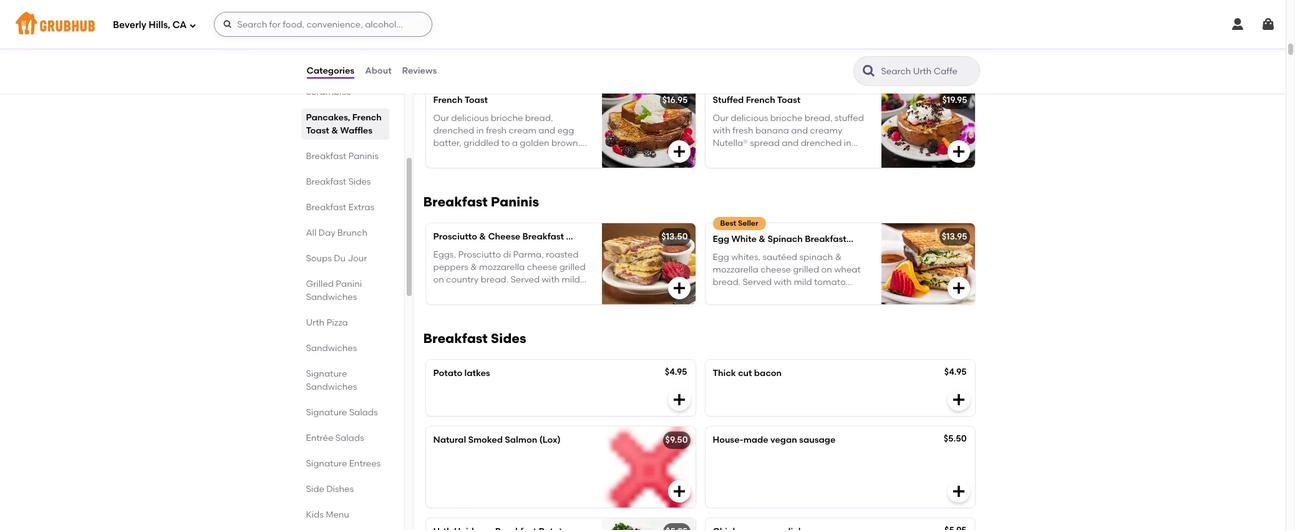 Task type: locate. For each thing, give the bounding box(es) containing it.
pure inside the our delicious brioche bread, drenched in fresh cream and egg batter, griddled to a golden brown. served with whipped cream, acacia honey butter and pure maple syrup.
[[508, 163, 528, 174]]

di
[[503, 249, 511, 260]]

fresh
[[486, 125, 507, 136]]

mild
[[562, 275, 580, 285], [794, 277, 812, 288]]

0 vertical spatial sides
[[348, 177, 371, 187]]

0 horizontal spatial paninis
[[348, 151, 379, 162]]

breakfast sides
[[306, 177, 371, 187], [423, 331, 526, 347]]

& down 'waffle'
[[713, 46, 720, 57]]

2 signature from the top
[[306, 407, 347, 418]]

eggs, prosciutto di parma, roasted peppers & mozzarella cheese grilled on country bread. served with mild tomato dipping sauce. (contains pork)
[[433, 249, 586, 311]]

served down parma, on the left top of page
[[511, 275, 540, 285]]

1 horizontal spatial cheese
[[761, 265, 791, 275]]

1 horizontal spatial toast
[[465, 95, 488, 106]]

& left cheese
[[479, 232, 486, 242]]

grilled inside egg whites, sautéed spinach & mozzarella cheese grilled on wheat bread. served with mild tomato dipping sauce.
[[793, 265, 819, 275]]

0 horizontal spatial sides
[[348, 177, 371, 187]]

0 horizontal spatial sauce.
[[502, 287, 529, 298]]

grilled down roasted
[[560, 262, 586, 273]]

french up waffles
[[352, 112, 382, 123]]

–
[[538, 3, 543, 14]]

egg left whites,
[[713, 252, 729, 262]]

toast up delicious
[[465, 95, 488, 106]]

categories
[[307, 65, 355, 76]]

0 horizontal spatial pure
[[508, 163, 528, 174]]

day
[[319, 228, 335, 238]]

sandwiches tab
[[306, 342, 384, 355]]

signature salads tab
[[306, 406, 384, 419]]

1 horizontal spatial pure
[[791, 34, 810, 44]]

maple down cream,
[[530, 163, 557, 174]]

breakfast paninis
[[306, 151, 379, 162], [423, 194, 539, 210]]

sandwiches inside tab
[[306, 343, 357, 354]]

panini down soups du jour tab
[[336, 279, 362, 290]]

1 horizontal spatial breakfast sides
[[423, 331, 526, 347]]

cheese down "sautéed"
[[761, 265, 791, 275]]

maple inside old-fashioned belgian buttermilk waffle served with pure maple syrup & butter.
[[812, 34, 840, 44]]

french toast image
[[602, 87, 695, 168]]

1 vertical spatial pure
[[508, 163, 528, 174]]

grilled inside eggs, prosciutto di parma, roasted peppers & mozzarella cheese grilled on country bread. served with mild tomato dipping sauce. (contains pork)
[[560, 262, 586, 273]]

on
[[822, 265, 832, 275], [433, 275, 444, 285]]

& up the scrambles
[[344, 74, 350, 84]]

svg image
[[1231, 17, 1246, 32], [223, 19, 233, 29], [951, 53, 966, 68], [672, 144, 687, 159], [672, 281, 687, 296], [672, 393, 687, 408], [951, 393, 966, 408], [951, 484, 966, 499]]

salads up entrée salads tab
[[349, 407, 378, 418]]

grilled
[[560, 262, 586, 273], [793, 265, 819, 275]]

0 horizontal spatial on
[[433, 275, 444, 285]]

0 vertical spatial breakfast paninis
[[306, 151, 379, 162]]

1 horizontal spatial served
[[511, 275, 540, 285]]

1 horizontal spatial on
[[822, 265, 832, 275]]

1 horizontal spatial $4.95
[[945, 367, 967, 378]]

0 horizontal spatial maple
[[530, 163, 557, 174]]

panini up roasted
[[566, 232, 593, 242]]

french up our
[[433, 95, 463, 106]]

omelets & scrambles
[[306, 74, 351, 97]]

pure down belgian in the top of the page
[[791, 34, 810, 44]]

pancakes,
[[306, 112, 350, 123]]

cheese
[[527, 262, 557, 273], [761, 265, 791, 275]]

breakfast sides inside tab
[[306, 177, 371, 187]]

paninis up prosciutto & cheese breakfast panini
[[491, 194, 539, 210]]

1 egg from the top
[[713, 234, 730, 245]]

pure
[[791, 34, 810, 44], [508, 163, 528, 174]]

served inside eggs, prosciutto di parma, roasted peppers & mozzarella cheese grilled on country bread. served with mild tomato dipping sauce. (contains pork)
[[511, 275, 540, 285]]

sandwiches
[[306, 292, 357, 303], [306, 343, 357, 354], [306, 382, 357, 393]]

0 vertical spatial breakfast sides
[[306, 177, 371, 187]]

mozzarella down whites,
[[713, 265, 759, 275]]

2 $4.95 from the left
[[945, 367, 967, 378]]

griddled
[[464, 138, 499, 149]]

brunch
[[337, 228, 368, 238]]

Search for food, convenience, alcohol... search field
[[214, 12, 433, 37]]

1 vertical spatial salads
[[336, 433, 364, 444]]

entrée salads tab
[[306, 432, 384, 445]]

1 horizontal spatial and
[[539, 125, 556, 136]]

0 horizontal spatial french
[[352, 112, 382, 123]]

golden
[[520, 138, 550, 149]]

to
[[501, 138, 510, 149]]

1 horizontal spatial tomato
[[814, 277, 846, 288]]

corn
[[484, 3, 505, 14]]

french inside pancakes, french toast & waffles
[[352, 112, 382, 123]]

0 vertical spatial and
[[539, 125, 556, 136]]

breakfast up day
[[306, 202, 346, 213]]

sauce. left (contains
[[502, 287, 529, 298]]

egg for egg whites, sautéed spinach & mozzarella cheese grilled on wheat bread. served with mild tomato dipping sauce.
[[713, 252, 729, 262]]

$4.95 for thick cut bacon
[[945, 367, 967, 378]]

main navigation navigation
[[0, 0, 1286, 49]]

egg whites, sautéed spinach & mozzarella cheese grilled on wheat bread. served with mild tomato dipping sauce.
[[713, 252, 861, 300]]

cheese
[[488, 232, 521, 242]]

french
[[433, 95, 463, 106], [746, 95, 776, 106], [352, 112, 382, 123]]

served down whites,
[[743, 277, 772, 288]]

sauce. down whites,
[[748, 290, 775, 300]]

bread. inside eggs, prosciutto di parma, roasted peppers & mozzarella cheese grilled on country bread. served with mild tomato dipping sauce. (contains pork)
[[481, 275, 509, 285]]

sandwiches down urth pizza
[[306, 343, 357, 354]]

signature for signature entrees
[[306, 459, 347, 469]]

sides down eggs, prosciutto di parma, roasted peppers & mozzarella cheese grilled on country bread. served with mild tomato dipping sauce. (contains pork)
[[491, 331, 526, 347]]

bread. down whites,
[[713, 277, 741, 288]]

toast down pancakes,
[[306, 125, 329, 136]]

1 vertical spatial breakfast sides
[[423, 331, 526, 347]]

paninis down waffles
[[348, 151, 379, 162]]

prosciutto up eggs,
[[433, 232, 477, 242]]

1 horizontal spatial sauce.
[[748, 290, 775, 300]]

0 horizontal spatial mild
[[562, 275, 580, 285]]

spinach
[[800, 252, 833, 262]]

1 vertical spatial prosciutto
[[458, 249, 501, 260]]

1 horizontal spatial sides
[[491, 331, 526, 347]]

1 horizontal spatial mozzarella
[[713, 265, 759, 275]]

0 horizontal spatial tomato
[[433, 287, 465, 298]]

0 vertical spatial salads
[[349, 407, 378, 418]]

1 horizontal spatial dipping
[[713, 290, 745, 300]]

breakfast inside breakfast sides tab
[[306, 177, 346, 187]]

egg inside egg whites, sautéed spinach & mozzarella cheese grilled on wheat bread. served with mild tomato dipping sauce.
[[713, 252, 729, 262]]

2 horizontal spatial served
[[743, 277, 772, 288]]

sandwiches up signature salads
[[306, 382, 357, 393]]

breakfast up breakfast sides tab
[[306, 151, 346, 162]]

on inside egg whites, sautéed spinach & mozzarella cheese grilled on wheat bread. served with mild tomato dipping sauce.
[[822, 265, 832, 275]]

cheese inside eggs, prosciutto di parma, roasted peppers & mozzarella cheese grilled on country bread. served with mild tomato dipping sauce. (contains pork)
[[527, 262, 557, 273]]

salads
[[349, 407, 378, 418], [336, 433, 364, 444]]

mozzarella inside egg whites, sautéed spinach & mozzarella cheese grilled on wheat bread. served with mild tomato dipping sauce.
[[713, 265, 759, 275]]

grilled
[[306, 279, 334, 290]]

1 $4.95 from the left
[[665, 367, 687, 378]]

0 horizontal spatial panini
[[336, 279, 362, 290]]

french right "stuffed"
[[746, 95, 776, 106]]

mozzarella
[[479, 262, 525, 273], [713, 265, 759, 275]]

$4.95 for potato latkes
[[665, 367, 687, 378]]

latkes
[[465, 368, 490, 379]]

signature up entrée
[[306, 407, 347, 418]]

& inside omelets & scrambles
[[344, 74, 350, 84]]

sandwiches inside grilled panini sandwiches
[[306, 292, 357, 303]]

and down the bread,
[[539, 125, 556, 136]]

0 vertical spatial maple
[[812, 34, 840, 44]]

with inside old-fashioned belgian buttermilk waffle served with pure maple syrup & butter.
[[771, 34, 789, 44]]

1 vertical spatial signature
[[306, 407, 347, 418]]

2 horizontal spatial toast
[[777, 95, 801, 106]]

0 vertical spatial paninis
[[348, 151, 379, 162]]

omelets & scrambles tab
[[306, 72, 384, 99]]

panini
[[566, 232, 593, 242], [849, 234, 875, 245], [336, 279, 362, 290]]

mild down spinach
[[794, 277, 812, 288]]

3 sandwiches from the top
[[306, 382, 357, 393]]

breakfast paninis inside tab
[[306, 151, 379, 162]]

0 horizontal spatial bread.
[[481, 275, 509, 285]]

1 vertical spatial and
[[490, 163, 506, 174]]

du
[[334, 253, 346, 264]]

sauce. inside eggs, prosciutto di parma, roasted peppers & mozzarella cheese grilled on country bread. served with mild tomato dipping sauce. (contains pork)
[[502, 287, 529, 298]]

signature sandwiches tab
[[306, 368, 384, 394]]

1 horizontal spatial maple
[[812, 34, 840, 44]]

soups
[[306, 253, 332, 264]]

best
[[720, 219, 736, 228]]

signature down the sandwiches tab
[[306, 369, 347, 379]]

maple down buttermilk
[[812, 34, 840, 44]]

breakfast
[[306, 151, 346, 162], [306, 177, 346, 187], [423, 194, 488, 210], [306, 202, 346, 213], [523, 232, 564, 242], [805, 234, 847, 245], [423, 331, 488, 347]]

new! fresh corn waffle – gluten-free button
[[426, 0, 695, 76]]

svg image
[[1261, 17, 1276, 32], [189, 22, 197, 29], [951, 144, 966, 159], [951, 281, 966, 296], [672, 484, 687, 499]]

made
[[744, 435, 769, 446]]

cheese inside egg whites, sautéed spinach & mozzarella cheese grilled on wheat bread. served with mild tomato dipping sauce.
[[761, 265, 791, 275]]

on down peppers
[[433, 275, 444, 285]]

vegan
[[771, 435, 797, 446]]

0 horizontal spatial cheese
[[527, 262, 557, 273]]

served inside egg whites, sautéed spinach & mozzarella cheese grilled on wheat bread. served with mild tomato dipping sauce.
[[743, 277, 772, 288]]

0 vertical spatial egg
[[713, 234, 730, 245]]

salads down the "signature salads" tab
[[336, 433, 364, 444]]

bacon
[[754, 368, 782, 379]]

dipping down the country
[[467, 287, 500, 298]]

all day brunch
[[306, 228, 368, 238]]

with down "sautéed"
[[774, 277, 792, 288]]

breakfast sides up breakfast extras
[[306, 177, 371, 187]]

1 horizontal spatial mild
[[794, 277, 812, 288]]

toast inside pancakes, french toast & waffles
[[306, 125, 329, 136]]

parma,
[[513, 249, 544, 260]]

egg
[[713, 234, 730, 245], [713, 252, 729, 262]]

entrees
[[349, 459, 381, 469]]

prosciutto & cheese breakfast panini
[[433, 232, 593, 242]]

0 horizontal spatial grilled
[[560, 262, 586, 273]]

natural
[[433, 435, 466, 446]]

on inside eggs, prosciutto di parma, roasted peppers & mozzarella cheese grilled on country bread. served with mild tomato dipping sauce. (contains pork)
[[433, 275, 444, 285]]

$5.50
[[944, 434, 967, 444]]

0 horizontal spatial toast
[[306, 125, 329, 136]]

bread.
[[481, 275, 509, 285], [713, 277, 741, 288]]

3 signature from the top
[[306, 459, 347, 469]]

entrée
[[306, 433, 333, 444]]

1 sandwiches from the top
[[306, 292, 357, 303]]

0 horizontal spatial mozzarella
[[479, 262, 525, 273]]

brown.
[[552, 138, 580, 149]]

breakfast paninis down 'butter'
[[423, 194, 539, 210]]

mild up (contains
[[562, 275, 580, 285]]

breakfast paninis up breakfast sides tab
[[306, 151, 379, 162]]

& inside pancakes, french toast & waffles
[[331, 125, 338, 136]]

dipping down whites,
[[713, 290, 745, 300]]

french toast
[[433, 95, 488, 106]]

cream,
[[524, 151, 554, 161]]

new! fresh corn waffle – gluten-free
[[433, 3, 596, 14]]

side dishes tab
[[306, 483, 384, 496]]

smoked
[[468, 435, 503, 446]]

prosciutto
[[433, 232, 477, 242], [458, 249, 501, 260]]

and down whipped
[[490, 163, 506, 174]]

1 horizontal spatial bread.
[[713, 277, 741, 288]]

pancakes, french toast & waffles tab
[[306, 111, 384, 137]]

paninis
[[348, 151, 379, 162], [491, 194, 539, 210]]

panini up the wheat
[[849, 234, 875, 245]]

sandwiches down the grilled
[[306, 292, 357, 303]]

0 horizontal spatial breakfast sides
[[306, 177, 371, 187]]

& inside eggs, prosciutto di parma, roasted peppers & mozzarella cheese grilled on country bread. served with mild tomato dipping sauce. (contains pork)
[[471, 262, 477, 273]]

bread. down di
[[481, 275, 509, 285]]

0 horizontal spatial served
[[433, 151, 463, 161]]

with up 'butter'
[[465, 151, 482, 161]]

served down batter,
[[433, 151, 463, 161]]

2 vertical spatial sandwiches
[[306, 382, 357, 393]]

& inside egg whites, sautéed spinach & mozzarella cheese grilled on wheat bread. served with mild tomato dipping sauce.
[[835, 252, 842, 262]]

tomato up pork)
[[433, 287, 465, 298]]

pork)
[[433, 300, 455, 311]]

1 vertical spatial sandwiches
[[306, 343, 357, 354]]

0 horizontal spatial $4.95
[[665, 367, 687, 378]]

wheat
[[834, 265, 861, 275]]

0 horizontal spatial dipping
[[467, 287, 500, 298]]

1 horizontal spatial paninis
[[491, 194, 539, 210]]

categories button
[[306, 49, 355, 94]]

pure down whipped
[[508, 163, 528, 174]]

thick cut bacon
[[713, 368, 782, 379]]

& up the wheat
[[835, 252, 842, 262]]

toast right "stuffed"
[[777, 95, 801, 106]]

new! fresh corn waffle – gluten-free image
[[602, 0, 695, 76]]

2 vertical spatial signature
[[306, 459, 347, 469]]

2 sandwiches from the top
[[306, 343, 357, 354]]

0 vertical spatial pure
[[791, 34, 810, 44]]

& down pancakes,
[[331, 125, 338, 136]]

with up (contains
[[542, 275, 560, 285]]

kids
[[306, 510, 324, 520]]

1 signature from the top
[[306, 369, 347, 379]]

1 horizontal spatial panini
[[566, 232, 593, 242]]

breakfast sides up latkes
[[423, 331, 526, 347]]

batter,
[[433, 138, 462, 149]]

sides inside breakfast sides tab
[[348, 177, 371, 187]]

0 horizontal spatial breakfast paninis
[[306, 151, 379, 162]]

prosciutto left di
[[458, 249, 501, 260]]

1 vertical spatial maple
[[530, 163, 557, 174]]

grilled down spinach
[[793, 265, 819, 275]]

mozzarella inside eggs, prosciutto di parma, roasted peppers & mozzarella cheese grilled on country bread. served with mild tomato dipping sauce. (contains pork)
[[479, 262, 525, 273]]

mozzarella down di
[[479, 262, 525, 273]]

urth heirloom breakfast potatoes image
[[602, 519, 695, 530]]

1 vertical spatial egg
[[713, 252, 729, 262]]

with down belgian in the top of the page
[[771, 34, 789, 44]]

on down spinach
[[822, 265, 832, 275]]

&
[[713, 46, 720, 57], [344, 74, 350, 84], [331, 125, 338, 136], [479, 232, 486, 242], [759, 234, 766, 245], [835, 252, 842, 262], [471, 262, 477, 273]]

breakfast paninis tab
[[306, 150, 384, 163]]

0 vertical spatial signature
[[306, 369, 347, 379]]

panini inside grilled panini sandwiches
[[336, 279, 362, 290]]

breakfast up breakfast extras
[[306, 177, 346, 187]]

with inside egg whites, sautéed spinach & mozzarella cheese grilled on wheat bread. served with mild tomato dipping sauce.
[[774, 277, 792, 288]]

1 horizontal spatial breakfast paninis
[[423, 194, 539, 210]]

signature inside signature sandwiches
[[306, 369, 347, 379]]

0 horizontal spatial and
[[490, 163, 506, 174]]

sides up extras
[[348, 177, 371, 187]]

2 egg from the top
[[713, 252, 729, 262]]

jour
[[348, 253, 367, 264]]

with inside eggs, prosciutto di parma, roasted peppers & mozzarella cheese grilled on country bread. served with mild tomato dipping sauce. (contains pork)
[[542, 275, 560, 285]]

0 vertical spatial prosciutto
[[433, 232, 477, 242]]

& up the country
[[471, 262, 477, 273]]

egg down best
[[713, 234, 730, 245]]

with
[[771, 34, 789, 44], [465, 151, 482, 161], [542, 275, 560, 285], [774, 277, 792, 288]]

tomato down the wheat
[[814, 277, 846, 288]]

0 vertical spatial sandwiches
[[306, 292, 357, 303]]

sides
[[348, 177, 371, 187], [491, 331, 526, 347]]

$13.95
[[942, 232, 968, 242]]

2 horizontal spatial french
[[746, 95, 776, 106]]

sandwiches inside tab
[[306, 382, 357, 393]]

about
[[365, 65, 392, 76]]

cheese down parma, on the left top of page
[[527, 262, 557, 273]]

signature up side dishes
[[306, 459, 347, 469]]

1 horizontal spatial grilled
[[793, 265, 819, 275]]

served inside the our delicious brioche bread, drenched in fresh cream and egg batter, griddled to a golden brown. served with whipped cream, acacia honey butter and pure maple syrup.
[[433, 151, 463, 161]]

house-made vegan sausage
[[713, 435, 836, 446]]



Task type: vqa. For each thing, say whether or not it's contained in the screenshot.
to on the left top of page
yes



Task type: describe. For each thing, give the bounding box(es) containing it.
served
[[741, 34, 769, 44]]

signature entrees
[[306, 459, 381, 469]]

1 vertical spatial paninis
[[491, 194, 539, 210]]

about button
[[365, 49, 392, 94]]

breakfast down pork)
[[423, 331, 488, 347]]

gluten-
[[545, 3, 577, 14]]

classic belgian waffle image
[[881, 0, 975, 76]]

maple inside the our delicious brioche bread, drenched in fresh cream and egg batter, griddled to a golden brown. served with whipped cream, acacia honey butter and pure maple syrup.
[[530, 163, 557, 174]]

(lox)
[[539, 435, 561, 446]]

breakfast inside breakfast extras tab
[[306, 202, 346, 213]]

ca
[[173, 19, 187, 30]]

breakfast sides tab
[[306, 175, 384, 188]]

stuffed
[[713, 95, 744, 106]]

prosciutto inside eggs, prosciutto di parma, roasted peppers & mozzarella cheese grilled on country bread. served with mild tomato dipping sauce. (contains pork)
[[458, 249, 501, 260]]

sautéed
[[763, 252, 798, 262]]

grilled panini sandwiches
[[306, 279, 362, 303]]

tomato inside egg whites, sautéed spinach & mozzarella cheese grilled on wheat bread. served with mild tomato dipping sauce.
[[814, 277, 846, 288]]

signature for signature salads
[[306, 407, 347, 418]]

waffles
[[340, 125, 373, 136]]

whites,
[[731, 252, 761, 262]]

dipping inside eggs, prosciutto di parma, roasted peppers & mozzarella cheese grilled on country bread. served with mild tomato dipping sauce. (contains pork)
[[467, 287, 500, 298]]

mild inside eggs, prosciutto di parma, roasted peppers & mozzarella cheese grilled on country bread. served with mild tomato dipping sauce. (contains pork)
[[562, 275, 580, 285]]

bread. inside egg whites, sautéed spinach & mozzarella cheese grilled on wheat bread. served with mild tomato dipping sauce.
[[713, 277, 741, 288]]

grilled panini sandwiches tab
[[306, 278, 384, 304]]

salmon
[[505, 435, 537, 446]]

breakfast extras
[[306, 202, 374, 213]]

cut
[[738, 368, 752, 379]]

2 horizontal spatial panini
[[849, 234, 875, 245]]

spinach
[[768, 234, 803, 245]]

tomato inside eggs, prosciutto di parma, roasted peppers & mozzarella cheese grilled on country bread. served with mild tomato dipping sauce. (contains pork)
[[433, 287, 465, 298]]

old-fashioned belgian buttermilk waffle served with pure maple syrup & butter. button
[[705, 0, 975, 76]]

signature salads
[[306, 407, 378, 418]]

butter
[[461, 163, 487, 174]]

pure inside old-fashioned belgian buttermilk waffle served with pure maple syrup & butter.
[[791, 34, 810, 44]]

egg white & spinach breakfast panini image
[[881, 224, 975, 305]]

entrée salads
[[306, 433, 364, 444]]

toast for pancakes, french toast & waffles
[[306, 125, 329, 136]]

dipping inside egg whites, sautéed spinach & mozzarella cheese grilled on wheat bread. served with mild tomato dipping sauce.
[[713, 290, 745, 300]]

breakfast up spinach
[[805, 234, 847, 245]]

our delicious brioche bread, drenched in fresh cream and egg batter, griddled to a golden brown. served with whipped cream, acacia honey butter and pure maple syrup.
[[433, 113, 586, 174]]

1 vertical spatial sides
[[491, 331, 526, 347]]

natural smoked salmon (lox)
[[433, 435, 561, 446]]

sauce. inside egg whites, sautéed spinach & mozzarella cheese grilled on wheat bread. served with mild tomato dipping sauce.
[[748, 290, 775, 300]]

pancakes, french toast & waffles
[[306, 112, 382, 136]]

house-
[[713, 435, 744, 446]]

extras
[[348, 202, 374, 213]]

syrup.
[[559, 163, 584, 174]]

Search Urth Caffe search field
[[880, 66, 976, 77]]

signature for signature sandwiches
[[306, 369, 347, 379]]

salads for signature salads
[[349, 407, 378, 418]]

stuffed french toast image
[[881, 87, 975, 168]]

dishes
[[326, 484, 354, 495]]

mild inside egg whites, sautéed spinach & mozzarella cheese grilled on wheat bread. served with mild tomato dipping sauce.
[[794, 277, 812, 288]]

breakfast extras tab
[[306, 201, 384, 214]]

menu
[[326, 510, 349, 520]]

kids menu tab
[[306, 509, 384, 522]]

salads for entrée salads
[[336, 433, 364, 444]]

reviews
[[402, 65, 437, 76]]

best seller
[[720, 219, 759, 228]]

our
[[433, 113, 449, 123]]

omelets
[[306, 74, 342, 84]]

scrambles
[[306, 87, 351, 97]]

soups du jour tab
[[306, 252, 384, 265]]

new!
[[433, 3, 457, 14]]

with inside the our delicious brioche bread, drenched in fresh cream and egg batter, griddled to a golden brown. served with whipped cream, acacia honey butter and pure maple syrup.
[[465, 151, 482, 161]]

egg for egg white & spinach breakfast panini
[[713, 234, 730, 245]]

old-fashioned belgian buttermilk waffle served with pure maple syrup & butter.
[[713, 21, 865, 57]]

side
[[306, 484, 324, 495]]

syrup
[[842, 34, 865, 44]]

1 horizontal spatial french
[[433, 95, 463, 106]]

egg white & spinach breakfast panini
[[713, 234, 875, 245]]

cream
[[509, 125, 537, 136]]

& inside old-fashioned belgian buttermilk waffle served with pure maple syrup & butter.
[[713, 46, 720, 57]]

free
[[577, 3, 596, 14]]

beverly
[[113, 19, 146, 30]]

brioche
[[491, 113, 523, 123]]

fashioned
[[732, 21, 774, 32]]

butter.
[[722, 46, 749, 57]]

peppers
[[433, 262, 468, 273]]

breakfast down honey
[[423, 194, 488, 210]]

breakfast inside breakfast paninis tab
[[306, 151, 346, 162]]

urth pizza
[[306, 318, 348, 328]]

acacia
[[556, 151, 586, 161]]

waffle
[[508, 3, 536, 14]]

a
[[512, 138, 518, 149]]

1 vertical spatial breakfast paninis
[[423, 194, 539, 210]]

country
[[446, 275, 479, 285]]

search icon image
[[861, 64, 876, 79]]

urth
[[306, 318, 325, 328]]

prosciutto & cheese breakfast panini image
[[602, 224, 695, 305]]

drenched
[[433, 125, 474, 136]]

all day brunch tab
[[306, 227, 384, 240]]

all
[[306, 228, 317, 238]]

breakfast up parma, on the left top of page
[[523, 232, 564, 242]]

paninis inside tab
[[348, 151, 379, 162]]

french for stuffed french toast
[[746, 95, 776, 106]]

soups du jour
[[306, 253, 367, 264]]

egg
[[558, 125, 574, 136]]

belgian
[[776, 21, 808, 32]]

pizza
[[327, 318, 348, 328]]

whipped
[[485, 151, 521, 161]]

white
[[732, 234, 757, 245]]

honey
[[433, 163, 459, 174]]

french for pancakes, french toast & waffles
[[352, 112, 382, 123]]

signature entrees tab
[[306, 457, 384, 471]]

stuffed french toast
[[713, 95, 801, 106]]

natural smoked salmon (lox) image
[[602, 427, 695, 508]]

thick
[[713, 368, 736, 379]]

eggs,
[[433, 249, 456, 260]]

bread,
[[525, 113, 553, 123]]

toast for stuffed french toast
[[777, 95, 801, 106]]

seller
[[738, 219, 759, 228]]

waffle
[[713, 34, 739, 44]]

(contains
[[531, 287, 573, 298]]

in
[[476, 125, 484, 136]]

potato
[[433, 368, 463, 379]]

kids menu
[[306, 510, 349, 520]]

$13.50
[[662, 232, 688, 242]]

& right white in the top of the page
[[759, 234, 766, 245]]

urth pizza tab
[[306, 316, 384, 329]]

roasted
[[546, 249, 579, 260]]



